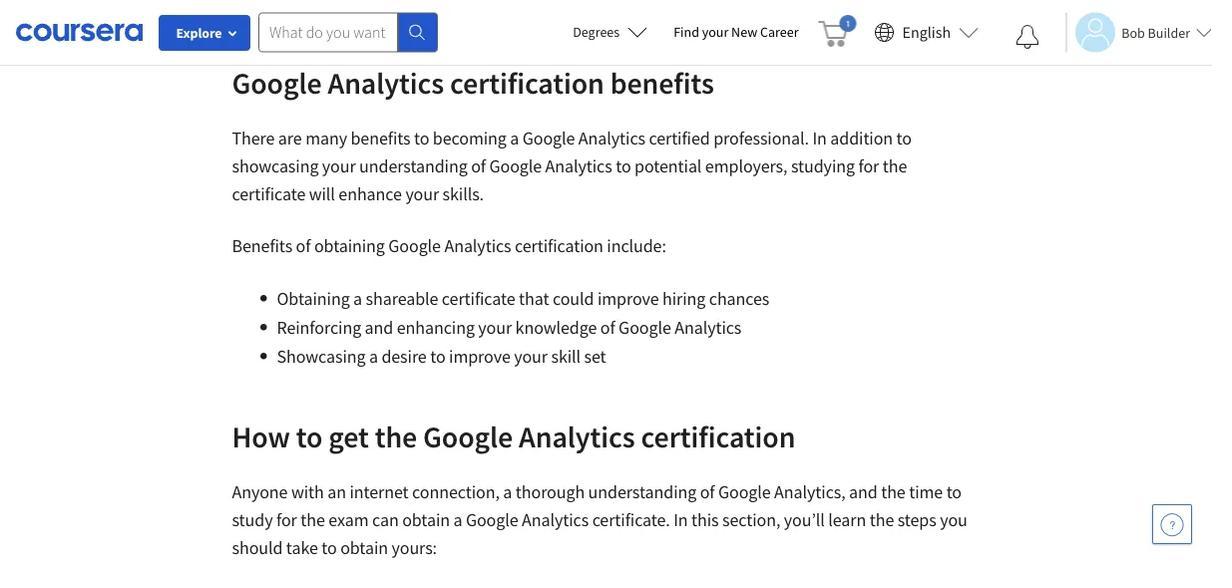 Task type: vqa. For each thing, say whether or not it's contained in the screenshot.
"curriculum,"
no



Task type: describe. For each thing, give the bounding box(es) containing it.
an
[[328, 482, 346, 504]]

find
[[674, 23, 699, 41]]

english button
[[867, 0, 987, 65]]

showcasing
[[277, 346, 366, 368]]

include:
[[607, 235, 666, 257]]

to right take
[[322, 537, 337, 560]]

help center image
[[1161, 513, 1185, 537]]

find your new career link
[[664, 20, 809, 45]]

2 vertical spatial certification
[[641, 418, 796, 456]]

get
[[329, 418, 369, 456]]

1 vertical spatial certification
[[515, 235, 604, 257]]

benefits of obtaining google analytics certification include:
[[232, 235, 670, 257]]

of inside there are many benefits to becoming a google analytics certified professional. in addition to showcasing your understanding of google analytics to potential employers, studying for the certificate will enhance your skills.
[[471, 155, 486, 178]]

to right addition
[[897, 127, 912, 150]]

degrees button
[[557, 10, 664, 54]]

how to get the google analytics certification
[[232, 418, 802, 456]]

the inside there are many benefits to becoming a google analytics certified professional. in addition to showcasing your understanding of google analytics to potential employers, studying for the certificate will enhance your skills.
[[883, 155, 907, 178]]

there are many benefits to becoming a google analytics certified professional. in addition to showcasing your understanding of google analytics to potential employers, studying for the certificate will enhance your skills.
[[232, 127, 912, 206]]

of inside obtaining a shareable certificate that could improve hiring chances reinforcing and enhancing your knowledge of google analytics showcasing a desire to improve your skill set
[[601, 317, 615, 339]]

time
[[909, 482, 943, 504]]

for inside anyone with an internet connection, a thorough understanding of google analytics, and the time to study for the exam can obtain a google analytics certificate. in this section, you'll learn the steps you should take to obtain yours:
[[276, 509, 297, 532]]

benefits for many
[[351, 127, 411, 150]]

study
[[232, 509, 273, 532]]

a down connection,
[[454, 509, 463, 532]]

certified
[[649, 127, 710, 150]]

new
[[732, 23, 758, 41]]

benefits for certification
[[610, 64, 714, 101]]

reinforcing
[[277, 317, 361, 339]]

knowledge
[[516, 317, 597, 339]]

you'll
[[784, 509, 825, 532]]

many
[[305, 127, 347, 150]]

hiring
[[663, 288, 706, 310]]

google down 'becoming'
[[489, 155, 542, 178]]

to left get
[[296, 418, 323, 456]]

0 vertical spatial certification
[[450, 64, 605, 101]]

google right 'becoming'
[[523, 127, 575, 150]]

should
[[232, 537, 283, 560]]

google down connection,
[[466, 509, 518, 532]]

and inside obtaining a shareable certificate that could improve hiring chances reinforcing and enhancing your knowledge of google analytics showcasing a desire to improve your skill set
[[365, 317, 393, 339]]

career
[[760, 23, 799, 41]]

you
[[940, 509, 968, 532]]

google analytics certification benefits
[[232, 64, 720, 101]]

thorough
[[516, 482, 585, 504]]

1 vertical spatial improve
[[449, 346, 511, 368]]

could
[[553, 288, 594, 310]]

to up the you
[[947, 482, 962, 504]]

there
[[232, 127, 275, 150]]

google up are
[[232, 64, 322, 101]]

a left desire
[[369, 346, 378, 368]]

shareable
[[366, 288, 438, 310]]

and inside anyone with an internet connection, a thorough understanding of google analytics, and the time to study for the exam can obtain a google analytics certificate. in this section, you'll learn the steps you should take to obtain yours:
[[849, 482, 878, 504]]

the right 'learn'
[[870, 509, 894, 532]]

can
[[372, 509, 399, 532]]

shopping cart: 1 item image
[[819, 15, 857, 47]]

analytics,
[[775, 482, 846, 504]]

explore
[[176, 24, 222, 42]]

google inside obtaining a shareable certificate that could improve hiring chances reinforcing and enhancing your knowledge of google analytics showcasing a desire to improve your skill set
[[619, 317, 671, 339]]

understanding inside there are many benefits to becoming a google analytics certified professional. in addition to showcasing your understanding of google analytics to potential employers, studying for the certificate will enhance your skills.
[[359, 155, 468, 178]]

section,
[[723, 509, 781, 532]]

connection,
[[412, 482, 500, 504]]

studying
[[791, 155, 855, 178]]

bob builder button
[[1066, 12, 1213, 52]]

becoming
[[433, 127, 507, 150]]



Task type: locate. For each thing, give the bounding box(es) containing it.
employers,
[[705, 155, 788, 178]]

of up set
[[601, 317, 615, 339]]

obtain down exam
[[340, 537, 388, 560]]

of inside anyone with an internet connection, a thorough understanding of google analytics, and the time to study for the exam can obtain a google analytics certificate. in this section, you'll learn the steps you should take to obtain yours:
[[700, 482, 715, 504]]

1 horizontal spatial benefits
[[610, 64, 714, 101]]

your right enhancing
[[478, 317, 512, 339]]

obtaining a shareable certificate that could improve hiring chances reinforcing and enhancing your knowledge of google analytics showcasing a desire to improve your skill set
[[277, 288, 770, 368]]

yours:
[[392, 537, 437, 560]]

benefits
[[610, 64, 714, 101], [351, 127, 411, 150]]

analytics down thorough
[[522, 509, 589, 532]]

benefits right the many
[[351, 127, 411, 150]]

analytics up potential
[[579, 127, 646, 150]]

google up shareable
[[389, 235, 441, 257]]

english
[[903, 22, 951, 42]]

in left "this"
[[674, 509, 688, 532]]

anyone with an internet connection, a thorough understanding of google analytics, and the time to study for the exam can obtain a google analytics certificate. in this section, you'll learn the steps you should take to obtain yours:
[[232, 482, 968, 560]]

and up 'learn'
[[849, 482, 878, 504]]

0 vertical spatial for
[[859, 155, 879, 178]]

for down addition
[[859, 155, 879, 178]]

are
[[278, 127, 302, 150]]

the
[[883, 155, 907, 178], [375, 418, 417, 456], [881, 482, 906, 504], [301, 509, 325, 532], [870, 509, 894, 532]]

professional.
[[714, 127, 809, 150]]

to left 'becoming'
[[414, 127, 429, 150]]

a left shareable
[[353, 288, 362, 310]]

understanding inside anyone with an internet connection, a thorough understanding of google analytics, and the time to study for the exam can obtain a google analytics certificate. in this section, you'll learn the steps you should take to obtain yours:
[[588, 482, 697, 504]]

bob
[[1122, 23, 1145, 41]]

the right get
[[375, 418, 417, 456]]

analytics inside obtaining a shareable certificate that could improve hiring chances reinforcing and enhancing your knowledge of google analytics showcasing a desire to improve your skill set
[[675, 317, 742, 339]]

and
[[365, 317, 393, 339], [849, 482, 878, 504]]

the down with at left
[[301, 509, 325, 532]]

analytics down skills.
[[445, 235, 511, 257]]

0 horizontal spatial certificate
[[232, 183, 306, 206]]

analytics inside anyone with an internet connection, a thorough understanding of google analytics, and the time to study for the exam can obtain a google analytics certificate. in this section, you'll learn the steps you should take to obtain yours:
[[522, 509, 589, 532]]

coursera image
[[16, 16, 143, 48]]

1 vertical spatial and
[[849, 482, 878, 504]]

for inside there are many benefits to becoming a google analytics certified professional. in addition to showcasing your understanding of google analytics to potential employers, studying for the certificate will enhance your skills.
[[859, 155, 879, 178]]

your right find
[[702, 23, 729, 41]]

this
[[692, 509, 719, 532]]

improve down enhancing
[[449, 346, 511, 368]]

in inside there are many benefits to becoming a google analytics certified professional. in addition to showcasing your understanding of google analytics to potential employers, studying for the certificate will enhance your skills.
[[813, 127, 827, 150]]

certification up 'becoming'
[[450, 64, 605, 101]]

google down hiring
[[619, 317, 671, 339]]

learn
[[829, 509, 866, 532]]

0 horizontal spatial benefits
[[351, 127, 411, 150]]

certificate inside there are many benefits to becoming a google analytics certified professional. in addition to showcasing your understanding of google analytics to potential employers, studying for the certificate will enhance your skills.
[[232, 183, 306, 206]]

1 vertical spatial certificate
[[442, 288, 516, 310]]

0 vertical spatial in
[[813, 127, 827, 150]]

explore button
[[159, 15, 250, 51]]

obtain up yours:
[[402, 509, 450, 532]]

0 vertical spatial benefits
[[610, 64, 714, 101]]

obtaining
[[314, 235, 385, 257]]

and down shareable
[[365, 317, 393, 339]]

0 vertical spatial obtain
[[402, 509, 450, 532]]

in inside anyone with an internet connection, a thorough understanding of google analytics, and the time to study for the exam can obtain a google analytics certificate. in this section, you'll learn the steps you should take to obtain yours:
[[674, 509, 688, 532]]

how
[[232, 418, 290, 456]]

0 horizontal spatial understanding
[[359, 155, 468, 178]]

1 vertical spatial for
[[276, 509, 297, 532]]

take
[[286, 537, 318, 560]]

bob builder
[[1122, 23, 1191, 41]]

that
[[519, 288, 549, 310]]

your left skill
[[514, 346, 548, 368]]

internet
[[350, 482, 409, 504]]

understanding up enhance
[[359, 155, 468, 178]]

certificate
[[232, 183, 306, 206], [442, 288, 516, 310]]

your
[[702, 23, 729, 41], [322, 155, 356, 178], [406, 183, 439, 206], [478, 317, 512, 339], [514, 346, 548, 368]]

the left time on the right bottom of page
[[881, 482, 906, 504]]

your down the many
[[322, 155, 356, 178]]

0 horizontal spatial and
[[365, 317, 393, 339]]

steps
[[898, 509, 937, 532]]

1 horizontal spatial in
[[813, 127, 827, 150]]

certification
[[450, 64, 605, 101], [515, 235, 604, 257], [641, 418, 796, 456]]

certification up "this"
[[641, 418, 796, 456]]

1 vertical spatial obtain
[[340, 537, 388, 560]]

certificate down showcasing
[[232, 183, 306, 206]]

understanding
[[359, 155, 468, 178], [588, 482, 697, 504]]

skills.
[[443, 183, 484, 206]]

analytics down 'what do you want to learn?' text field
[[328, 64, 444, 101]]

1 vertical spatial understanding
[[588, 482, 697, 504]]

your left skills.
[[406, 183, 439, 206]]

0 horizontal spatial obtain
[[340, 537, 388, 560]]

google up section, at the bottom of page
[[719, 482, 771, 504]]

of right benefits
[[296, 235, 311, 257]]

certificate.
[[592, 509, 670, 532]]

enhancing
[[397, 317, 475, 339]]

analytics down hiring
[[675, 317, 742, 339]]

improve
[[598, 288, 659, 310], [449, 346, 511, 368]]

show notifications image
[[1016, 25, 1040, 49]]

to left potential
[[616, 155, 631, 178]]

1 horizontal spatial understanding
[[588, 482, 697, 504]]

of
[[471, 155, 486, 178], [296, 235, 311, 257], [601, 317, 615, 339], [700, 482, 715, 504]]

of down 'becoming'
[[471, 155, 486, 178]]

chances
[[709, 288, 770, 310]]

google
[[232, 64, 322, 101], [523, 127, 575, 150], [489, 155, 542, 178], [389, 235, 441, 257], [619, 317, 671, 339], [423, 418, 513, 456], [719, 482, 771, 504], [466, 509, 518, 532]]

obtaining
[[277, 288, 350, 310]]

google up connection,
[[423, 418, 513, 456]]

showcasing
[[232, 155, 319, 178]]

the down addition
[[883, 155, 907, 178]]

with
[[291, 482, 324, 504]]

1 horizontal spatial obtain
[[402, 509, 450, 532]]

for
[[859, 155, 879, 178], [276, 509, 297, 532]]

certificate up enhancing
[[442, 288, 516, 310]]

addition
[[831, 127, 893, 150]]

a
[[510, 127, 519, 150], [353, 288, 362, 310], [369, 346, 378, 368], [503, 482, 512, 504], [454, 509, 463, 532]]

None search field
[[258, 12, 438, 52]]

desire
[[382, 346, 427, 368]]

a right 'becoming'
[[510, 127, 519, 150]]

1 horizontal spatial certificate
[[442, 288, 516, 310]]

enhance
[[339, 183, 402, 206]]

skill
[[551, 346, 581, 368]]

What do you want to learn? text field
[[258, 12, 398, 52]]

set
[[584, 346, 606, 368]]

0 vertical spatial improve
[[598, 288, 659, 310]]

find your new career
[[674, 23, 799, 41]]

benefits down find
[[610, 64, 714, 101]]

benefits inside there are many benefits to becoming a google analytics certified professional. in addition to showcasing your understanding of google analytics to potential employers, studying for the certificate will enhance your skills.
[[351, 127, 411, 150]]

benefits
[[232, 235, 293, 257]]

1 horizontal spatial improve
[[598, 288, 659, 310]]

to down enhancing
[[430, 346, 446, 368]]

0 horizontal spatial for
[[276, 509, 297, 532]]

1 vertical spatial in
[[674, 509, 688, 532]]

degrees
[[573, 23, 620, 41]]

of up "this"
[[700, 482, 715, 504]]

analytics
[[328, 64, 444, 101], [579, 127, 646, 150], [545, 155, 612, 178], [445, 235, 511, 257], [675, 317, 742, 339], [519, 418, 635, 456], [522, 509, 589, 532]]

in up studying
[[813, 127, 827, 150]]

obtain
[[402, 509, 450, 532], [340, 537, 388, 560]]

understanding up certificate.
[[588, 482, 697, 504]]

in
[[813, 127, 827, 150], [674, 509, 688, 532]]

0 horizontal spatial improve
[[449, 346, 511, 368]]

a inside there are many benefits to becoming a google analytics certified professional. in addition to showcasing your understanding of google analytics to potential employers, studying for the certificate will enhance your skills.
[[510, 127, 519, 150]]

a left thorough
[[503, 482, 512, 504]]

certification up could on the left bottom
[[515, 235, 604, 257]]

potential
[[635, 155, 702, 178]]

0 horizontal spatial in
[[674, 509, 688, 532]]

improve down include:
[[598, 288, 659, 310]]

exam
[[329, 509, 369, 532]]

builder
[[1148, 23, 1191, 41]]

analytics left potential
[[545, 155, 612, 178]]

1 vertical spatial benefits
[[351, 127, 411, 150]]

0 vertical spatial certificate
[[232, 183, 306, 206]]

analytics up thorough
[[519, 418, 635, 456]]

anyone
[[232, 482, 288, 504]]

0 vertical spatial understanding
[[359, 155, 468, 178]]

certificate inside obtaining a shareable certificate that could improve hiring chances reinforcing and enhancing your knowledge of google analytics showcasing a desire to improve your skill set
[[442, 288, 516, 310]]

1 horizontal spatial for
[[859, 155, 879, 178]]

to
[[414, 127, 429, 150], [897, 127, 912, 150], [616, 155, 631, 178], [430, 346, 446, 368], [296, 418, 323, 456], [947, 482, 962, 504], [322, 537, 337, 560]]

for up take
[[276, 509, 297, 532]]

to inside obtaining a shareable certificate that could improve hiring chances reinforcing and enhancing your knowledge of google analytics showcasing a desire to improve your skill set
[[430, 346, 446, 368]]

1 horizontal spatial and
[[849, 482, 878, 504]]

0 vertical spatial and
[[365, 317, 393, 339]]

will
[[309, 183, 335, 206]]



